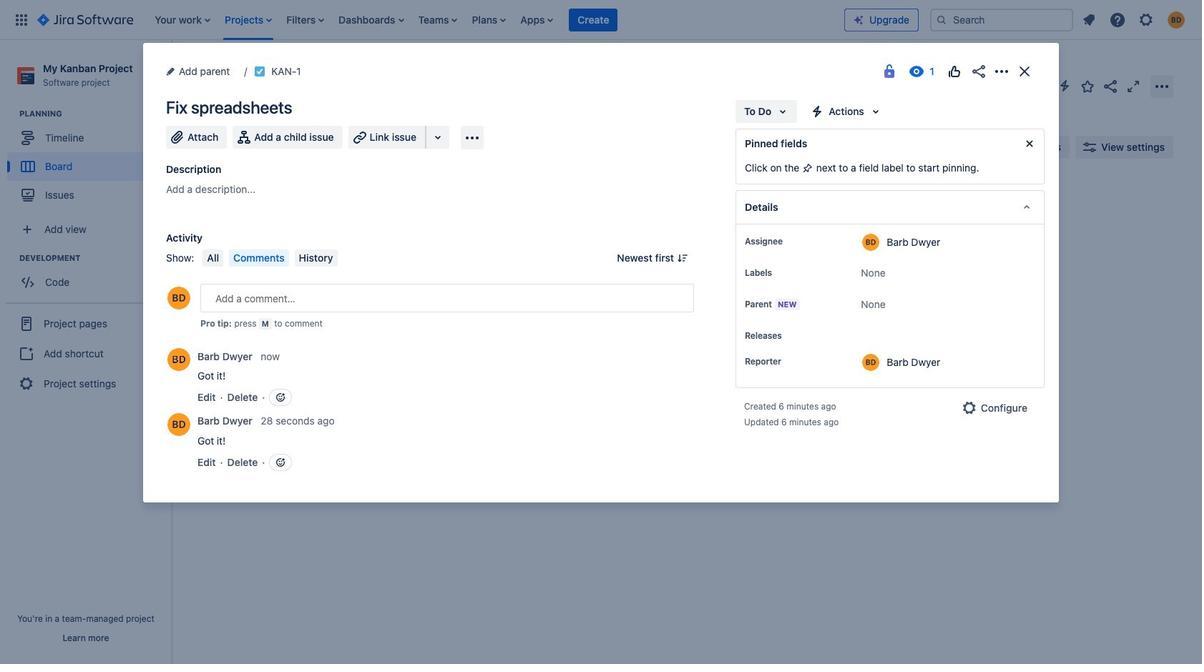 Task type: vqa. For each thing, say whether or not it's contained in the screenshot.
To Do element on the left top of the page
no



Task type: locate. For each thing, give the bounding box(es) containing it.
1 heading from the top
[[19, 108, 171, 120]]

menu bar
[[200, 250, 340, 267]]

1 vertical spatial heading
[[19, 253, 171, 264]]

jira software image
[[37, 11, 133, 28], [37, 11, 133, 28]]

add reaction image
[[275, 457, 286, 469]]

0 vertical spatial task image
[[254, 66, 266, 77]]

Search field
[[930, 8, 1073, 31]]

copy link to issue image
[[298, 65, 310, 77]]

0 vertical spatial group
[[7, 108, 171, 214]]

banner
[[0, 0, 1202, 40]]

dialog
[[143, 43, 1059, 503]]

None search field
[[930, 8, 1073, 31]]

0 horizontal spatial list
[[148, 0, 844, 40]]

search image
[[936, 14, 947, 25]]

more information about barb dwyer image
[[167, 348, 190, 371]]

1 horizontal spatial list
[[1076, 7, 1193, 33]]

list
[[148, 0, 844, 40], [1076, 7, 1193, 33]]

list item inside primary element
[[568, 8, 619, 32]]

copy link to comment image
[[283, 350, 294, 361]]

heading for middle group
[[19, 253, 171, 264]]

1 vertical spatial task image
[[213, 259, 224, 270]]

2 vertical spatial group
[[6, 303, 166, 404]]

add reaction image
[[275, 392, 286, 404]]

list item
[[150, 0, 215, 40], [220, 0, 276, 40], [282, 0, 329, 40], [334, 0, 408, 40], [414, 0, 462, 40], [468, 0, 510, 40], [516, 0, 558, 40], [568, 8, 619, 32]]

link web pages and more image
[[429, 129, 447, 146]]

primary element
[[9, 0, 844, 40]]

1 vertical spatial group
[[7, 253, 171, 301]]

enter full screen image
[[1125, 78, 1142, 95]]

2 heading from the top
[[19, 253, 171, 264]]

more information about barb dwyer image down details element
[[862, 234, 880, 251]]

actions image
[[993, 63, 1010, 80]]

more information about barb dwyer image down more information about barb dwyer icon
[[167, 414, 190, 436]]

heading
[[19, 108, 171, 120], [19, 253, 171, 264]]

1 horizontal spatial more information about barb dwyer image
[[862, 234, 880, 251]]

group
[[7, 108, 171, 214], [7, 253, 171, 301], [6, 303, 166, 404]]

0 horizontal spatial task image
[[213, 259, 224, 270]]

labels pin to top. only you can see pinned fields. image
[[775, 268, 786, 279]]

0 vertical spatial heading
[[19, 108, 171, 120]]

task image
[[254, 66, 266, 77], [213, 259, 224, 270]]

1 vertical spatial more information about barb dwyer image
[[167, 414, 190, 436]]

0 horizontal spatial more information about barb dwyer image
[[167, 414, 190, 436]]

copy link to comment image
[[337, 415, 349, 426]]

star kan board image
[[1079, 78, 1096, 95]]

more information about barb dwyer image
[[862, 234, 880, 251], [167, 414, 190, 436]]

add app image
[[464, 129, 481, 146]]

Search this board text field
[[202, 135, 268, 160]]

heading for group to the top
[[19, 108, 171, 120]]

reporter pin to top. only you can see pinned fields. image
[[784, 356, 796, 368]]

close image
[[1016, 63, 1033, 80]]



Task type: describe. For each thing, give the bounding box(es) containing it.
vote options: no one has voted for this issue yet. image
[[946, 63, 963, 80]]

sidebar element
[[0, 40, 172, 665]]

hide message image
[[1021, 135, 1038, 152]]

1 horizontal spatial task image
[[254, 66, 266, 77]]

details element
[[736, 190, 1045, 225]]

assignee pin to top. only you can see pinned fields. image
[[786, 236, 797, 248]]

Add a comment… field
[[200, 284, 694, 313]]

create column image
[[809, 187, 826, 205]]

add people image
[[352, 139, 369, 156]]

0 vertical spatial more information about barb dwyer image
[[862, 234, 880, 251]]



